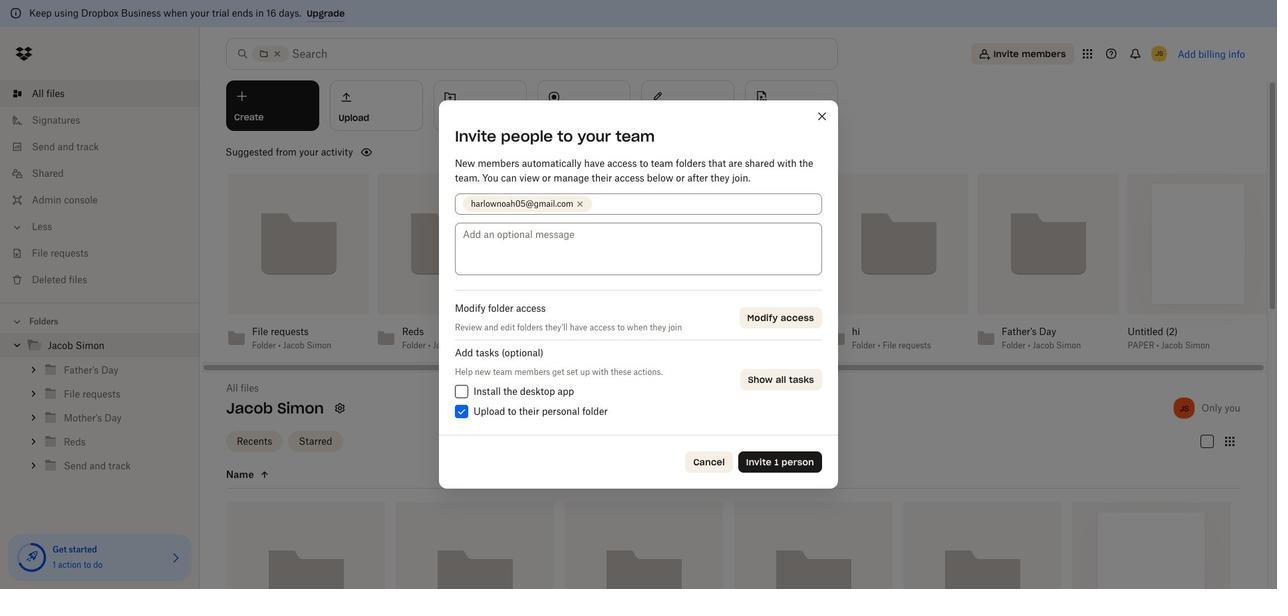 Task type: locate. For each thing, give the bounding box(es) containing it.
list
[[0, 73, 200, 303]]

folder, send and track row
[[903, 502, 1062, 590]]

less image
[[11, 221, 24, 234]]

folder, file requests row
[[396, 502, 554, 590]]

Add an optional message text field
[[455, 223, 822, 275]]

file, _ getting started with dropbox paper.paper row
[[1073, 502, 1231, 590]]

dialog
[[439, 100, 838, 489]]

group
[[0, 358, 200, 478]]

alert
[[0, 0, 1278, 27]]

list item
[[0, 81, 200, 107]]

folder, father's day row
[[227, 502, 385, 590]]

dropbox image
[[11, 41, 37, 67]]

folder, reds row
[[734, 502, 893, 590]]



Task type: describe. For each thing, give the bounding box(es) containing it.
folder, mother's day row
[[565, 502, 724, 590]]

Add emails text field
[[595, 197, 814, 212]]



Task type: vqa. For each thing, say whether or not it's contained in the screenshot.
LIST ITEM
yes



